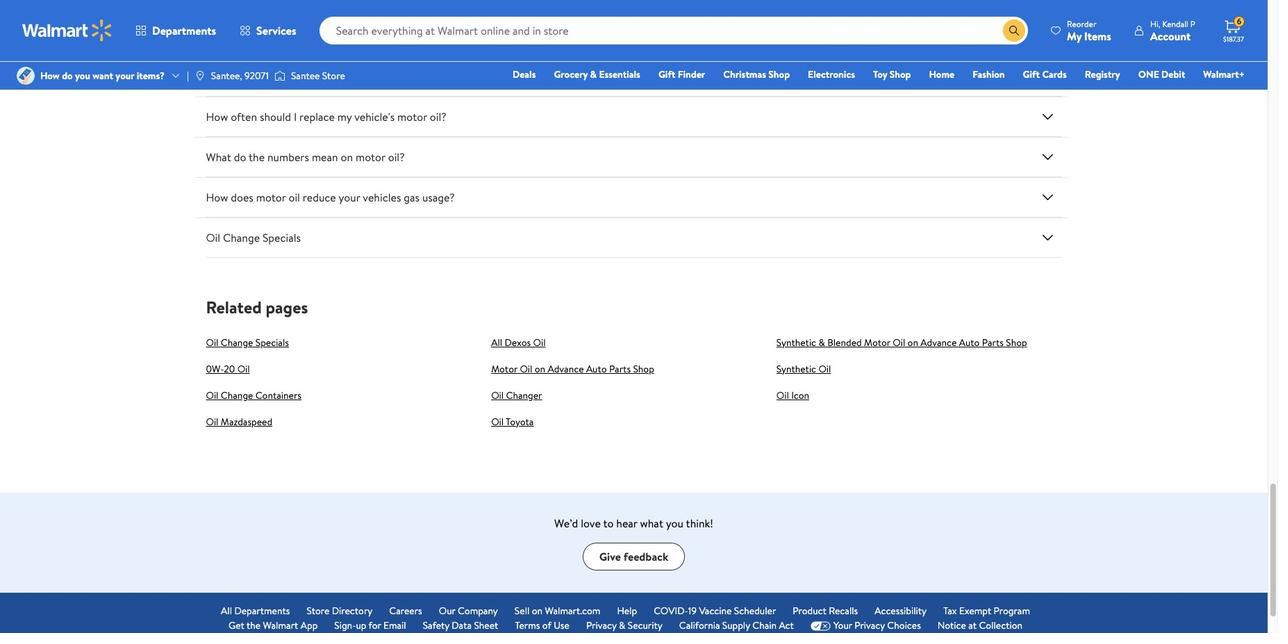 Task type: vqa. For each thing, say whether or not it's contained in the screenshot.
in inside the RESTORED APPLE IPAD 5TH GEN 9.7" WITH WIFI, 128GB MP2H2LL/A IN SPACE GRA
no



Task type: describe. For each thing, give the bounding box(es) containing it.
all dexos oil link
[[491, 336, 546, 350]]

motor right vehicle's
[[398, 109, 427, 124]]

safety data sheet
[[423, 619, 499, 632]]

1 horizontal spatial parts
[[983, 336, 1004, 350]]

the for numbers
[[249, 149, 265, 165]]

safety data sheet link
[[423, 619, 499, 633]]

app
[[301, 619, 318, 632]]

& for synthetic
[[819, 336, 825, 350]]

how does motor oil reduce your vehicles gas usage?
[[206, 190, 455, 205]]

often
[[231, 109, 257, 124]]

0 horizontal spatial parts
[[609, 362, 631, 376]]

synthetic for synthetic oil
[[777, 362, 817, 376]]

motor up low
[[357, 28, 387, 44]]

& for privacy
[[619, 619, 626, 632]]

christmas shop
[[724, 67, 790, 81]]

sell on walmart.com
[[515, 604, 601, 618]]

walmart.com
[[545, 604, 601, 618]]

sign-up for email link
[[334, 619, 406, 633]]

oil
[[289, 190, 300, 205]]

privacy & security link
[[586, 619, 663, 633]]

gift for gift cards
[[1023, 67, 1040, 81]]

icon
[[792, 388, 810, 402]]

privacy choices icon image
[[811, 621, 831, 631]]

company
[[458, 604, 498, 618]]

choices
[[888, 619, 921, 632]]

give feedback button
[[583, 543, 685, 571]]

electronics link
[[802, 67, 862, 82]]

what do the numbers mean on motor oil?
[[206, 149, 405, 165]]

careers link
[[389, 604, 422, 619]]

safety
[[423, 619, 450, 632]]

2 oil change specials from the top
[[206, 336, 289, 350]]

departments inside all departments link
[[234, 604, 290, 618]]

gift finder
[[659, 67, 706, 81]]

oil toyota link
[[491, 415, 534, 429]]

supply
[[723, 619, 751, 632]]

Search search field
[[319, 17, 1029, 44]]

your privacy choices
[[834, 619, 921, 632]]

privacy inside 'privacy & security' link
[[586, 619, 617, 632]]

$187.37
[[1224, 34, 1245, 44]]

essentials
[[599, 67, 641, 81]]

to
[[604, 516, 614, 531]]

chain
[[753, 619, 777, 632]]

security
[[628, 619, 663, 632]]

what
[[640, 516, 664, 531]]

one debit
[[1139, 67, 1186, 81]]

california supply chain act
[[680, 619, 794, 632]]

replace
[[300, 109, 335, 124]]

oil change containers
[[206, 388, 302, 402]]

notice at collection
[[938, 619, 1023, 632]]

how does motor oil reduce your vehicles gas usage? image
[[1040, 189, 1057, 206]]

what for what are the signs that you are low on motor oil?
[[206, 69, 231, 84]]

sell on walmart.com link
[[515, 604, 601, 619]]

do for the
[[234, 149, 246, 165]]

walmart+ link
[[1198, 67, 1252, 82]]

oil icon
[[777, 388, 810, 402]]

0 horizontal spatial advance
[[548, 362, 584, 376]]

grocery
[[554, 67, 588, 81]]

toyota
[[506, 415, 534, 429]]

should
[[260, 109, 291, 124]]

all for all dexos oil
[[491, 336, 503, 350]]

for
[[369, 619, 381, 632]]

different
[[270, 28, 313, 44]]

on right mean on the left of page
[[341, 149, 353, 165]]

toy shop
[[874, 67, 911, 81]]

related
[[206, 295, 262, 319]]

hi,
[[1151, 18, 1161, 30]]

oil change specials image
[[1040, 229, 1057, 246]]

0 vertical spatial your
[[116, 69, 134, 83]]

santee,
[[211, 69, 242, 83]]

the inside tax exempt program get the walmart app
[[247, 619, 261, 632]]

fashion
[[973, 67, 1005, 81]]

registry link
[[1079, 67, 1127, 82]]

account
[[1151, 28, 1191, 43]]

toy shop link
[[867, 67, 918, 82]]

on right blended
[[908, 336, 919, 350]]

scheduler
[[734, 604, 776, 618]]

reduce
[[303, 190, 336, 205]]

related pages
[[206, 295, 308, 319]]

help link
[[617, 604, 637, 619]]

changer
[[506, 388, 542, 402]]

covid-
[[654, 604, 689, 618]]

vaccine
[[699, 604, 732, 618]]

home link
[[923, 67, 961, 82]]

christmas shop link
[[717, 67, 797, 82]]

 image for santee store
[[274, 69, 286, 83]]

synthetic oil link
[[777, 362, 832, 376]]

0w-20 oil
[[206, 362, 250, 376]]

one
[[1139, 67, 1160, 81]]

sign-
[[334, 619, 356, 632]]

0 vertical spatial auto
[[960, 336, 980, 350]]

get
[[229, 619, 245, 632]]

all for all departments
[[221, 604, 232, 618]]

on inside sell on walmart.com link
[[532, 604, 543, 618]]

dexos
[[505, 336, 531, 350]]

services button
[[228, 14, 308, 47]]

6 $187.37
[[1224, 15, 1245, 44]]

motor oil on advance auto parts shop
[[491, 362, 655, 376]]

does
[[231, 190, 254, 205]]

Walmart Site-Wide search field
[[319, 17, 1029, 44]]

christmas
[[724, 67, 767, 81]]

what are the signs that you are low on motor oil?
[[206, 69, 440, 84]]

all departments
[[221, 604, 290, 618]]

what are the different types of motor oil?
[[206, 28, 407, 44]]

at
[[969, 619, 977, 632]]

0 horizontal spatial auto
[[586, 362, 607, 376]]

product recalls
[[793, 604, 858, 618]]

1 horizontal spatial your
[[339, 190, 360, 205]]

0w-
[[206, 362, 224, 376]]

our company link
[[439, 604, 498, 619]]



Task type: locate. For each thing, give the bounding box(es) containing it.
motor
[[865, 336, 891, 350], [491, 362, 518, 376]]

2 vertical spatial how
[[206, 190, 228, 205]]

my
[[338, 109, 352, 124]]

synthetic & blended motor oil on advance auto parts shop
[[777, 336, 1028, 350]]

& for grocery
[[590, 67, 597, 81]]

containers
[[256, 388, 302, 402]]

do for you
[[62, 69, 73, 83]]

are for different
[[234, 28, 249, 44]]

oil mazdaspeed link
[[206, 415, 273, 429]]

motor down vehicle's
[[356, 149, 386, 165]]

privacy
[[586, 619, 617, 632], [855, 619, 885, 632]]

motor right blended
[[865, 336, 891, 350]]

grocery & essentials
[[554, 67, 641, 81]]

reorder my items
[[1068, 18, 1112, 43]]

usage?
[[422, 190, 455, 205]]

1 vertical spatial departments
[[234, 604, 290, 618]]

electronics
[[808, 67, 856, 81]]

gift for gift finder
[[659, 67, 676, 81]]

mazdaspeed
[[221, 415, 273, 429]]

help
[[617, 604, 637, 618]]

1 vertical spatial specials
[[256, 336, 289, 350]]

sheet
[[474, 619, 499, 632]]

product recalls link
[[793, 604, 858, 619]]

 image for santee, 92071
[[194, 70, 206, 81]]

search icon image
[[1009, 25, 1020, 36]]

1 vertical spatial what
[[206, 69, 231, 84]]

1 horizontal spatial privacy
[[855, 619, 885, 632]]

0 vertical spatial do
[[62, 69, 73, 83]]

2 vertical spatial &
[[619, 619, 626, 632]]

1 horizontal spatial  image
[[194, 70, 206, 81]]

1 horizontal spatial auto
[[960, 336, 980, 350]]

of right "types"
[[344, 28, 355, 44]]

change for oil change specials link
[[221, 336, 253, 350]]

0 horizontal spatial departments
[[152, 23, 216, 38]]

0 horizontal spatial your
[[116, 69, 134, 83]]

terms
[[515, 619, 540, 632]]

synthetic up synthetic oil
[[777, 336, 817, 350]]

items
[[1085, 28, 1112, 43]]

want
[[93, 69, 113, 83]]

2 what from the top
[[206, 69, 231, 84]]

gift left cards
[[1023, 67, 1040, 81]]

 image right |
[[194, 70, 206, 81]]

store
[[322, 69, 345, 83], [307, 604, 330, 618]]

you left "want"
[[75, 69, 90, 83]]

 image
[[17, 67, 35, 85], [274, 69, 286, 83], [194, 70, 206, 81]]

you for we'd
[[666, 516, 684, 531]]

6
[[1237, 15, 1242, 27]]

0 vertical spatial all
[[491, 336, 503, 350]]

our company
[[439, 604, 498, 618]]

1 horizontal spatial of
[[543, 619, 552, 632]]

specials down oil at the top left
[[263, 230, 301, 245]]

0 horizontal spatial &
[[590, 67, 597, 81]]

change for oil change containers link
[[221, 388, 253, 402]]

are left services
[[234, 28, 249, 44]]

1 horizontal spatial departments
[[234, 604, 290, 618]]

all left dexos
[[491, 336, 503, 350]]

1 vertical spatial your
[[339, 190, 360, 205]]

are
[[234, 28, 249, 44], [234, 69, 249, 84], [339, 69, 354, 84]]

store right that
[[322, 69, 345, 83]]

departments up |
[[152, 23, 216, 38]]

privacy left help link
[[586, 619, 617, 632]]

synthetic & blended motor oil on advance auto parts shop link
[[777, 336, 1028, 350]]

the left numbers
[[249, 149, 265, 165]]

use
[[554, 619, 570, 632]]

0 vertical spatial how
[[40, 69, 60, 83]]

2 privacy from the left
[[855, 619, 885, 632]]

1 horizontal spatial all
[[491, 336, 503, 350]]

gift inside gift finder link
[[659, 67, 676, 81]]

1 privacy from the left
[[586, 619, 617, 632]]

gift cards
[[1023, 67, 1067, 81]]

the for different
[[252, 28, 268, 44]]

gas
[[404, 190, 420, 205]]

 image right 92071
[[274, 69, 286, 83]]

1 horizontal spatial you
[[319, 69, 336, 84]]

0 vertical spatial advance
[[921, 336, 957, 350]]

walmart
[[263, 619, 298, 632]]

1 vertical spatial advance
[[548, 362, 584, 376]]

kendall
[[1163, 18, 1189, 30]]

1 horizontal spatial do
[[234, 149, 246, 165]]

92071
[[245, 69, 269, 83]]

1 vertical spatial &
[[819, 336, 825, 350]]

1 vertical spatial auto
[[586, 362, 607, 376]]

motor right low
[[391, 69, 421, 84]]

departments inside departments dropdown button
[[152, 23, 216, 38]]

product
[[793, 604, 827, 618]]

you
[[75, 69, 90, 83], [319, 69, 336, 84], [666, 516, 684, 531]]

email
[[384, 619, 406, 632]]

gift left finder
[[659, 67, 676, 81]]

on right low
[[376, 69, 388, 84]]

are left low
[[339, 69, 354, 84]]

grocery & essentials link
[[548, 67, 647, 82]]

0 vertical spatial of
[[344, 28, 355, 44]]

advance
[[921, 336, 957, 350], [548, 362, 584, 376]]

motor up the 'oil changer' at bottom left
[[491, 362, 518, 376]]

0 vertical spatial store
[[322, 69, 345, 83]]

oil changer link
[[491, 388, 542, 402]]

are for signs
[[234, 69, 249, 84]]

synthetic
[[777, 336, 817, 350], [777, 362, 817, 376]]

of inside "link"
[[543, 619, 552, 632]]

the left different
[[252, 28, 268, 44]]

0 vertical spatial departments
[[152, 23, 216, 38]]

what for what are the different types of motor oil?
[[206, 28, 231, 44]]

1 horizontal spatial gift
[[1023, 67, 1040, 81]]

my
[[1068, 28, 1082, 43]]

careers
[[389, 604, 422, 618]]

1 vertical spatial do
[[234, 149, 246, 165]]

terms of use link
[[515, 619, 570, 633]]

1 oil change specials from the top
[[206, 230, 301, 245]]

covid-19 vaccine scheduler link
[[654, 604, 776, 619]]

registry
[[1085, 67, 1121, 81]]

feedback
[[624, 549, 669, 564]]

0 vertical spatial &
[[590, 67, 597, 81]]

1 horizontal spatial &
[[619, 619, 626, 632]]

1 vertical spatial change
[[221, 336, 253, 350]]

2 gift from the left
[[1023, 67, 1040, 81]]

what up "does"
[[206, 149, 231, 165]]

0 vertical spatial what
[[206, 28, 231, 44]]

finder
[[678, 67, 706, 81]]

store up app
[[307, 604, 330, 618]]

oil mazdaspeed
[[206, 415, 273, 429]]

on up changer
[[535, 362, 546, 376]]

 image for how do you want your items?
[[17, 67, 35, 85]]

what
[[206, 28, 231, 44], [206, 69, 231, 84], [206, 149, 231, 165]]

change up 20
[[221, 336, 253, 350]]

0 vertical spatial synthetic
[[777, 336, 817, 350]]

1 vertical spatial how
[[206, 109, 228, 124]]

gift finder link
[[653, 67, 712, 82]]

1 vertical spatial synthetic
[[777, 362, 817, 376]]

how down walmart image
[[40, 69, 60, 83]]

change down "does"
[[223, 230, 260, 245]]

2 horizontal spatial  image
[[274, 69, 286, 83]]

collection
[[980, 619, 1023, 632]]

2 horizontal spatial &
[[819, 336, 825, 350]]

0 horizontal spatial all
[[221, 604, 232, 618]]

how for how often should i replace my vehicle's motor oil?
[[206, 109, 228, 124]]

motor left oil at the top left
[[256, 190, 286, 205]]

gift inside gift cards link
[[1023, 67, 1040, 81]]

0 horizontal spatial of
[[344, 28, 355, 44]]

& down help at the left of the page
[[619, 619, 626, 632]]

how often should i replace my vehicle's motor oil? image
[[1040, 108, 1057, 125]]

what do the numbers mean on motor oil? image
[[1040, 149, 1057, 165]]

0 horizontal spatial motor
[[491, 362, 518, 376]]

notice at collection link
[[938, 619, 1023, 633]]

privacy right your
[[855, 619, 885, 632]]

 image down walmart image
[[17, 67, 35, 85]]

tax exempt program get the walmart app
[[229, 604, 1031, 632]]

do left "want"
[[62, 69, 73, 83]]

do up "does"
[[234, 149, 246, 165]]

3 what from the top
[[206, 149, 231, 165]]

0 vertical spatial oil change specials
[[206, 230, 301, 245]]

departments up get the walmart app link
[[234, 604, 290, 618]]

oil change containers link
[[206, 388, 302, 402]]

california
[[680, 619, 720, 632]]

1 gift from the left
[[659, 67, 676, 81]]

p
[[1191, 18, 1196, 30]]

walmart+
[[1204, 67, 1245, 81]]

deals link
[[507, 67, 542, 82]]

19
[[689, 604, 697, 618]]

how left often
[[206, 109, 228, 124]]

sign-up for email
[[334, 619, 406, 632]]

synthetic for synthetic & blended motor oil on advance auto parts shop
[[777, 336, 817, 350]]

your right the reduce
[[339, 190, 360, 205]]

1 synthetic from the top
[[777, 336, 817, 350]]

1 vertical spatial motor
[[491, 362, 518, 376]]

|
[[187, 69, 189, 83]]

2 synthetic from the top
[[777, 362, 817, 376]]

give
[[600, 549, 621, 564]]

oil change specials up 20
[[206, 336, 289, 350]]

0 vertical spatial specials
[[263, 230, 301, 245]]

are up often
[[234, 69, 249, 84]]

0 horizontal spatial privacy
[[586, 619, 617, 632]]

we'd
[[555, 516, 578, 531]]

how left "does"
[[206, 190, 228, 205]]

you for what
[[319, 69, 336, 84]]

1 what from the top
[[206, 28, 231, 44]]

all departments link
[[221, 604, 290, 619]]

1 horizontal spatial advance
[[921, 336, 957, 350]]

what up santee,
[[206, 28, 231, 44]]

1 horizontal spatial motor
[[865, 336, 891, 350]]

& inside "link"
[[590, 67, 597, 81]]

services
[[257, 23, 297, 38]]

change up oil mazdaspeed
[[221, 388, 253, 402]]

what right |
[[206, 69, 231, 84]]

1 vertical spatial of
[[543, 619, 552, 632]]

love
[[581, 516, 601, 531]]

hear
[[617, 516, 638, 531]]

fashion link
[[967, 67, 1012, 82]]

your right "want"
[[116, 69, 134, 83]]

oil?
[[390, 28, 407, 44], [424, 69, 440, 84], [430, 109, 447, 124], [388, 149, 405, 165]]

2 vertical spatial change
[[221, 388, 253, 402]]

0 vertical spatial change
[[223, 230, 260, 245]]

what for what do the numbers mean on motor oil?
[[206, 149, 231, 165]]

you right that
[[319, 69, 336, 84]]

store directory link
[[307, 604, 373, 619]]

& right grocery
[[590, 67, 597, 81]]

of left use at the left of page
[[543, 619, 552, 632]]

synthetic up oil icon
[[777, 362, 817, 376]]

walmart image
[[22, 19, 113, 42]]

0 vertical spatial parts
[[983, 336, 1004, 350]]

we'd love to hear what you think!
[[555, 516, 714, 531]]

on right sell at the left of the page
[[532, 604, 543, 618]]

1 vertical spatial oil change specials
[[206, 336, 289, 350]]

all
[[491, 336, 503, 350], [221, 604, 232, 618]]

oil toyota
[[491, 415, 534, 429]]

give feedback
[[600, 549, 669, 564]]

how for how do you want your items?
[[40, 69, 60, 83]]

the down all departments
[[247, 619, 261, 632]]

oil change specials link
[[206, 336, 289, 350]]

specials down 'pages'
[[256, 336, 289, 350]]

&
[[590, 67, 597, 81], [819, 336, 825, 350], [619, 619, 626, 632]]

you right what
[[666, 516, 684, 531]]

0 horizontal spatial gift
[[659, 67, 676, 81]]

oil changer
[[491, 388, 542, 402]]

1 vertical spatial parts
[[609, 362, 631, 376]]

2 horizontal spatial you
[[666, 516, 684, 531]]

0 horizontal spatial do
[[62, 69, 73, 83]]

oil change specials down "does"
[[206, 230, 301, 245]]

1 vertical spatial all
[[221, 604, 232, 618]]

toy
[[874, 67, 888, 81]]

on
[[376, 69, 388, 84], [341, 149, 353, 165], [908, 336, 919, 350], [535, 362, 546, 376], [532, 604, 543, 618]]

privacy inside your privacy choices link
[[855, 619, 885, 632]]

0 vertical spatial motor
[[865, 336, 891, 350]]

santee store
[[291, 69, 345, 83]]

all up the get
[[221, 604, 232, 618]]

the for signs
[[252, 69, 268, 84]]

how for how does motor oil reduce your vehicles gas usage?
[[206, 190, 228, 205]]

2 vertical spatial what
[[206, 149, 231, 165]]

motor oil on advance auto parts shop link
[[491, 362, 655, 376]]

0w-20 oil link
[[206, 362, 250, 376]]

& left blended
[[819, 336, 825, 350]]

mean
[[312, 149, 338, 165]]

the left the signs
[[252, 69, 268, 84]]

0 horizontal spatial you
[[75, 69, 90, 83]]

types
[[316, 28, 342, 44]]

1 vertical spatial store
[[307, 604, 330, 618]]

items?
[[137, 69, 165, 83]]

0 horizontal spatial  image
[[17, 67, 35, 85]]



